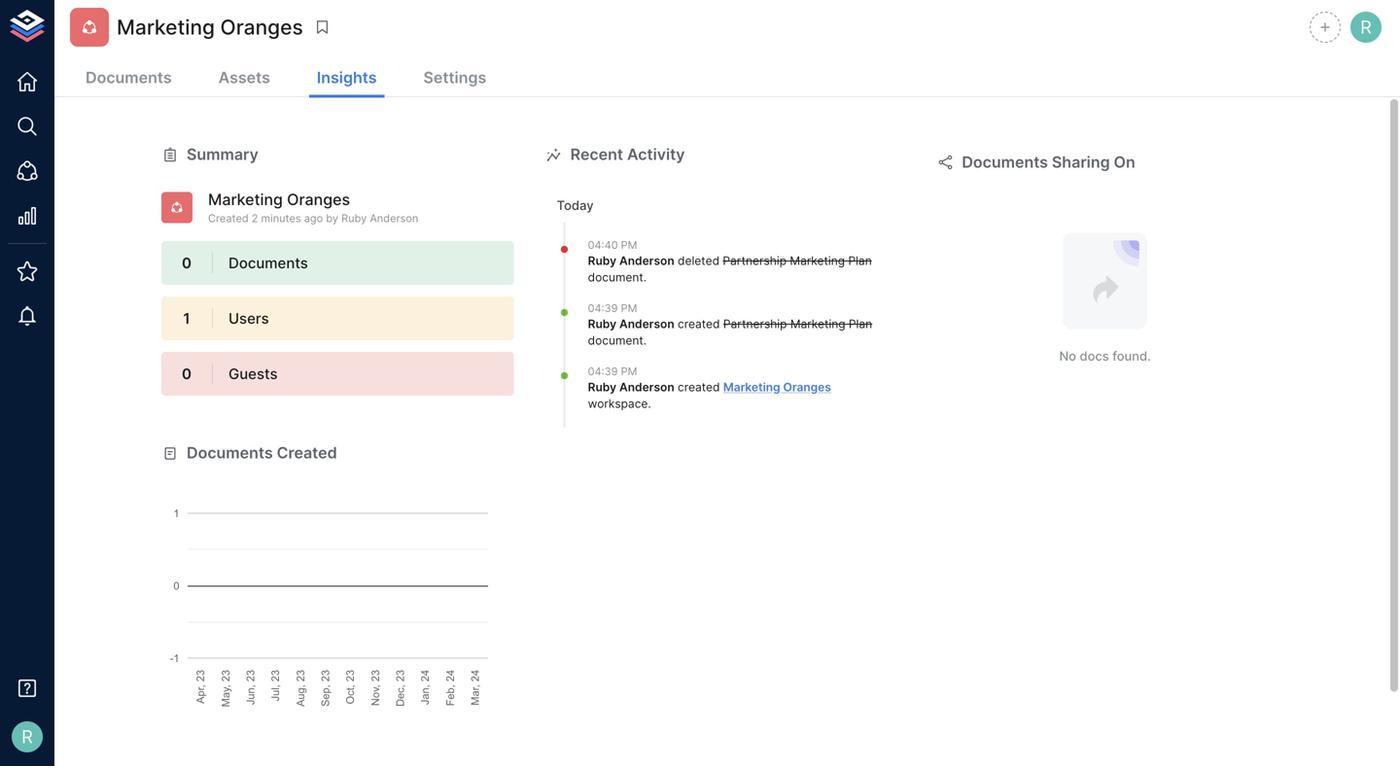 Task type: vqa. For each thing, say whether or not it's contained in the screenshot.


Task type: locate. For each thing, give the bounding box(es) containing it.
document inside 04:39 pm ruby anderson created partnership marketing plan document .
[[588, 333, 644, 348]]

anderson
[[370, 212, 419, 225], [620, 254, 675, 268], [620, 317, 675, 331], [620, 380, 675, 394]]

1 0 from the top
[[182, 255, 192, 272]]

2 partnership from the top
[[724, 317, 787, 331]]

0 vertical spatial r
[[1361, 16, 1372, 38]]

1 vertical spatial document
[[588, 333, 644, 348]]

marketing inside 04:39 pm ruby anderson created marketing oranges workspace .
[[724, 380, 781, 394]]

documents
[[86, 68, 172, 87], [962, 153, 1049, 172], [229, 255, 308, 272], [187, 444, 273, 463]]

pm
[[621, 239, 638, 252], [621, 302, 637, 315], [621, 365, 637, 378]]

1 pm from the top
[[621, 239, 638, 252]]

marketing
[[117, 14, 215, 39], [208, 190, 283, 209], [790, 254, 845, 268], [791, 317, 846, 331], [724, 380, 781, 394]]

2 0 from the top
[[182, 365, 192, 383]]

. inside 04:39 pm ruby anderson created partnership marketing plan document .
[[644, 333, 647, 348]]

anderson inside 04:39 pm ruby anderson created marketing oranges workspace .
[[620, 380, 675, 394]]

1 vertical spatial created
[[678, 380, 720, 394]]

oranges for marketing oranges
[[220, 14, 303, 39]]

04:40 pm ruby anderson deleted partnership marketing plan document .
[[588, 239, 872, 284]]

partnership up marketing oranges link
[[724, 317, 787, 331]]

04:39 up workspace
[[588, 365, 618, 378]]

2 document from the top
[[588, 333, 644, 348]]

document down 04:40
[[588, 270, 644, 284]]

2 vertical spatial oranges
[[784, 380, 832, 394]]

04:40
[[588, 239, 618, 252]]

found.
[[1113, 349, 1152, 364]]

2 created from the top
[[678, 380, 720, 394]]

0 vertical spatial plan
[[849, 254, 872, 268]]

partnership for deleted
[[723, 254, 787, 268]]

0 vertical spatial 0
[[182, 255, 192, 272]]

created down 04:39 pm ruby anderson created partnership marketing plan document .
[[678, 380, 720, 394]]

anderson for 04:40 pm ruby anderson deleted partnership marketing plan document .
[[620, 254, 675, 268]]

partnership inside 04:40 pm ruby anderson deleted partnership marketing plan document .
[[723, 254, 787, 268]]

document
[[588, 270, 644, 284], [588, 333, 644, 348]]

created left 2
[[208, 212, 249, 225]]

anderson inside 04:39 pm ruby anderson created partnership marketing plan document .
[[620, 317, 675, 331]]

created down guests
[[277, 444, 337, 463]]

marketing oranges created 2 minutes ago by ruby anderson
[[208, 190, 419, 225]]

1 vertical spatial created
[[277, 444, 337, 463]]

today
[[557, 198, 594, 213]]

0 vertical spatial 04:39
[[588, 302, 618, 315]]

. for created
[[644, 333, 647, 348]]

1 created from the top
[[678, 317, 720, 331]]

partnership for created
[[724, 317, 787, 331]]

recent activity
[[571, 145, 685, 164]]

workspace
[[588, 397, 648, 411]]

0 for documents
[[182, 255, 192, 272]]

. inside 04:39 pm ruby anderson created marketing oranges workspace .
[[648, 397, 651, 411]]

ruby inside 04:39 pm ruby anderson created marketing oranges workspace .
[[588, 380, 617, 394]]

by
[[326, 212, 339, 225]]

created inside 04:39 pm ruby anderson created partnership marketing plan document .
[[678, 317, 720, 331]]

anderson inside 04:40 pm ruby anderson deleted partnership marketing plan document .
[[620, 254, 675, 268]]

r
[[1361, 16, 1372, 38], [22, 726, 33, 748]]

1 vertical spatial pm
[[621, 302, 637, 315]]

plan inside 04:39 pm ruby anderson created partnership marketing plan document .
[[849, 317, 873, 331]]

pm inside 04:40 pm ruby anderson deleted partnership marketing plan document .
[[621, 239, 638, 252]]

0 vertical spatial partnership
[[723, 254, 787, 268]]

1 document from the top
[[588, 270, 644, 284]]

created for marketing
[[678, 380, 720, 394]]

04:39 pm ruby anderson created marketing oranges workspace .
[[588, 365, 832, 411]]

assets link
[[211, 60, 278, 98]]

insights link
[[309, 60, 385, 98]]

1 vertical spatial 04:39
[[588, 365, 618, 378]]

pm inside 04:39 pm ruby anderson created partnership marketing plan document .
[[621, 302, 637, 315]]

0 horizontal spatial created
[[208, 212, 249, 225]]

oranges inside 'marketing oranges created 2 minutes ago by ruby anderson'
[[287, 190, 350, 209]]

pm inside 04:39 pm ruby anderson created marketing oranges workspace .
[[621, 365, 637, 378]]

04:39 down 04:40
[[588, 302, 618, 315]]

0 up 1
[[182, 255, 192, 272]]

0 vertical spatial created
[[208, 212, 249, 225]]

0 vertical spatial .
[[644, 270, 647, 284]]

1 vertical spatial 0
[[182, 365, 192, 383]]

ruby for 04:40 pm ruby anderson deleted partnership marketing plan document .
[[588, 254, 617, 268]]

1 horizontal spatial r
[[1361, 16, 1372, 38]]

2 pm from the top
[[621, 302, 637, 315]]

document for deleted
[[588, 270, 644, 284]]

1 vertical spatial oranges
[[287, 190, 350, 209]]

0 vertical spatial oranges
[[220, 14, 303, 39]]

assets
[[219, 68, 270, 87]]

1 vertical spatial r button
[[6, 716, 49, 759]]

document inside 04:40 pm ruby anderson deleted partnership marketing plan document .
[[588, 270, 644, 284]]

0 horizontal spatial r
[[22, 726, 33, 748]]

settings link
[[416, 60, 494, 98]]

0 vertical spatial created
[[678, 317, 720, 331]]

2 vertical spatial pm
[[621, 365, 637, 378]]

sharing
[[1052, 153, 1110, 172]]

oranges
[[220, 14, 303, 39], [287, 190, 350, 209], [784, 380, 832, 394]]

pm for 04:40 pm ruby anderson deleted partnership marketing plan document .
[[621, 239, 638, 252]]

a chart. image
[[161, 465, 515, 708]]

2 04:39 from the top
[[588, 365, 618, 378]]

plan for created
[[849, 317, 873, 331]]

documents for documents sharing on
[[962, 153, 1049, 172]]

oranges inside 04:39 pm ruby anderson created marketing oranges workspace .
[[784, 380, 832, 394]]

ruby inside 04:40 pm ruby anderson deleted partnership marketing plan document .
[[588, 254, 617, 268]]

marketing oranges
[[117, 14, 303, 39]]

2
[[252, 212, 258, 225]]

0 vertical spatial document
[[588, 270, 644, 284]]

. inside 04:40 pm ruby anderson deleted partnership marketing plan document .
[[644, 270, 647, 284]]

0 down 1
[[182, 365, 192, 383]]

created inside 04:39 pm ruby anderson created marketing oranges workspace .
[[678, 380, 720, 394]]

partnership inside 04:39 pm ruby anderson created partnership marketing plan document .
[[724, 317, 787, 331]]

partnership right deleted
[[723, 254, 787, 268]]

recent
[[571, 145, 624, 164]]

r button
[[1348, 9, 1385, 46], [6, 716, 49, 759]]

plan
[[849, 254, 872, 268], [849, 317, 873, 331]]

1 vertical spatial plan
[[849, 317, 873, 331]]

1 vertical spatial .
[[644, 333, 647, 348]]

plan inside 04:40 pm ruby anderson deleted partnership marketing plan document .
[[849, 254, 872, 268]]

.
[[644, 270, 647, 284], [644, 333, 647, 348], [648, 397, 651, 411]]

0 vertical spatial pm
[[621, 239, 638, 252]]

04:39 inside 04:39 pm ruby anderson created marketing oranges workspace .
[[588, 365, 618, 378]]

04:39 inside 04:39 pm ruby anderson created partnership marketing plan document .
[[588, 302, 618, 315]]

documents for documents created
[[187, 444, 273, 463]]

r for the left r button
[[22, 726, 33, 748]]

1 vertical spatial partnership
[[724, 317, 787, 331]]

created for partnership
[[678, 317, 720, 331]]

document up workspace
[[588, 333, 644, 348]]

users
[[229, 310, 269, 328]]

documents link
[[78, 60, 180, 98]]

1 plan from the top
[[849, 254, 872, 268]]

1 04:39 from the top
[[588, 302, 618, 315]]

created
[[678, 317, 720, 331], [678, 380, 720, 394]]

documents down guests
[[187, 444, 273, 463]]

1 horizontal spatial r button
[[1348, 9, 1385, 46]]

created
[[208, 212, 249, 225], [277, 444, 337, 463]]

created down deleted
[[678, 317, 720, 331]]

documents down marketing oranges
[[86, 68, 172, 87]]

2 plan from the top
[[849, 317, 873, 331]]

0
[[182, 255, 192, 272], [182, 365, 192, 383]]

partnership
[[723, 254, 787, 268], [724, 317, 787, 331]]

2 vertical spatial .
[[648, 397, 651, 411]]

ruby for 04:39 pm ruby anderson created marketing oranges workspace .
[[588, 380, 617, 394]]

04:39 for workspace
[[588, 365, 618, 378]]

documents left sharing
[[962, 153, 1049, 172]]

04:39
[[588, 302, 618, 315], [588, 365, 618, 378]]

ruby inside 04:39 pm ruby anderson created partnership marketing plan document .
[[588, 317, 617, 331]]

1 vertical spatial r
[[22, 726, 33, 748]]

marketing oranges link
[[724, 380, 832, 394]]

no
[[1060, 349, 1077, 364]]

ruby for 04:39 pm ruby anderson created partnership marketing plan document .
[[588, 317, 617, 331]]

marketing inside 04:40 pm ruby anderson deleted partnership marketing plan document .
[[790, 254, 845, 268]]

3 pm from the top
[[621, 365, 637, 378]]

ruby
[[342, 212, 367, 225], [588, 254, 617, 268], [588, 317, 617, 331], [588, 380, 617, 394]]

a chart. element
[[161, 465, 515, 708]]

1 partnership from the top
[[723, 254, 787, 268]]

pm for 04:39 pm ruby anderson created partnership marketing plan document .
[[621, 302, 637, 315]]



Task type: describe. For each thing, give the bounding box(es) containing it.
ruby inside 'marketing oranges created 2 minutes ago by ruby anderson'
[[342, 212, 367, 225]]

documents down minutes
[[229, 255, 308, 272]]

marketing inside 'marketing oranges created 2 minutes ago by ruby anderson'
[[208, 190, 283, 209]]

marketing inside 04:39 pm ruby anderson created partnership marketing plan document .
[[791, 317, 846, 331]]

created inside 'marketing oranges created 2 minutes ago by ruby anderson'
[[208, 212, 249, 225]]

plan for deleted
[[849, 254, 872, 268]]

bookmark image
[[314, 18, 331, 36]]

ago
[[304, 212, 323, 225]]

on
[[1114, 153, 1136, 172]]

settings
[[424, 68, 487, 87]]

1 horizontal spatial created
[[277, 444, 337, 463]]

guests
[[229, 365, 278, 383]]

. for deleted
[[644, 270, 647, 284]]

r for r button to the top
[[1361, 16, 1372, 38]]

deleted
[[678, 254, 720, 268]]

document for created
[[588, 333, 644, 348]]

insights
[[317, 68, 377, 87]]

04:39 pm ruby anderson created partnership marketing plan document .
[[588, 302, 873, 348]]

summary
[[187, 145, 259, 164]]

pm for 04:39 pm ruby anderson created marketing oranges workspace .
[[621, 365, 637, 378]]

docs
[[1080, 349, 1110, 364]]

anderson for 04:39 pm ruby anderson created marketing oranges workspace .
[[620, 380, 675, 394]]

0 vertical spatial r button
[[1348, 9, 1385, 46]]

documents sharing on
[[962, 153, 1136, 172]]

minutes
[[261, 212, 301, 225]]

documents created
[[187, 444, 337, 463]]

0 horizontal spatial r button
[[6, 716, 49, 759]]

anderson for 04:39 pm ruby anderson created partnership marketing plan document .
[[620, 317, 675, 331]]

activity
[[627, 145, 685, 164]]

0 for guests
[[182, 365, 192, 383]]

no docs found.
[[1060, 349, 1152, 364]]

oranges for marketing oranges created 2 minutes ago by ruby anderson
[[287, 190, 350, 209]]

anderson inside 'marketing oranges created 2 minutes ago by ruby anderson'
[[370, 212, 419, 225]]

1
[[183, 310, 190, 328]]

04:39 for document
[[588, 302, 618, 315]]

documents for documents link
[[86, 68, 172, 87]]



